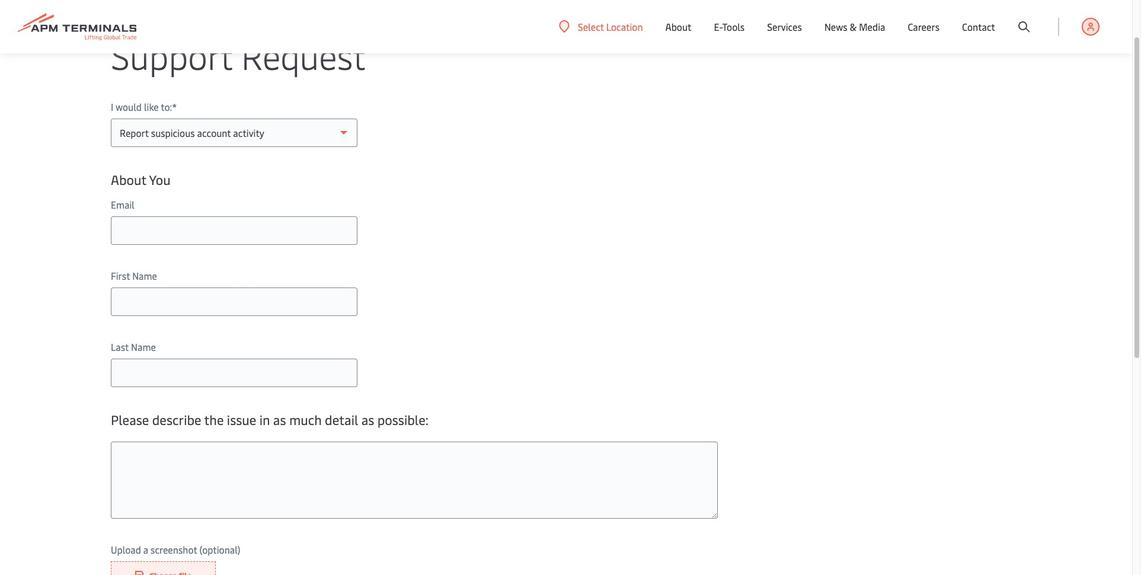 Task type: describe. For each thing, give the bounding box(es) containing it.
name for first name
[[132, 269, 157, 282]]

i would like to:
[[111, 100, 172, 113]]

news
[[825, 20, 847, 33]]

location
[[606, 20, 643, 33]]

possible:
[[377, 411, 429, 429]]

about button
[[665, 0, 691, 53]]

to:
[[161, 100, 172, 113]]

the
[[204, 411, 224, 429]]

last
[[111, 340, 129, 353]]

select location
[[578, 20, 643, 33]]

like
[[144, 100, 159, 113]]

upload
[[111, 543, 141, 556]]

i
[[111, 100, 113, 113]]

name for last name
[[131, 340, 156, 353]]

about for about you
[[111, 171, 146, 189]]

please
[[111, 411, 149, 429]]

detail
[[325, 411, 358, 429]]

Last Name text field
[[111, 359, 357, 387]]

services button
[[767, 0, 802, 53]]

much
[[289, 411, 322, 429]]

please describe the issue in as much detail as possible:
[[111, 411, 429, 429]]

&
[[850, 20, 857, 33]]

news & media
[[825, 20, 885, 33]]

services
[[767, 20, 802, 33]]

support
[[111, 32, 233, 79]]

First Name text field
[[111, 288, 357, 316]]

request
[[241, 32, 366, 79]]

2 as from the left
[[361, 411, 374, 429]]

you
[[149, 171, 171, 189]]

upload a screenshot (optional)
[[111, 543, 240, 556]]

first name
[[111, 269, 157, 282]]

(optional)
[[199, 543, 240, 556]]

contact
[[962, 20, 995, 33]]



Task type: vqa. For each thing, say whether or not it's contained in the screenshot.
would
yes



Task type: locate. For each thing, give the bounding box(es) containing it.
Email text field
[[111, 216, 357, 245]]

0 horizontal spatial as
[[273, 411, 286, 429]]

about left e-
[[665, 20, 691, 33]]

0 horizontal spatial about
[[111, 171, 146, 189]]

screenshot
[[151, 543, 197, 556]]

1 vertical spatial name
[[131, 340, 156, 353]]

1 horizontal spatial as
[[361, 411, 374, 429]]

0 vertical spatial name
[[132, 269, 157, 282]]

e-tools button
[[714, 0, 745, 53]]

1 horizontal spatial about
[[665, 20, 691, 33]]

e-tools
[[714, 20, 745, 33]]

tools
[[722, 20, 745, 33]]

about you
[[111, 171, 171, 189]]

as
[[273, 411, 286, 429], [361, 411, 374, 429]]

name right first
[[132, 269, 157, 282]]

about for about
[[665, 20, 691, 33]]

contact button
[[962, 0, 995, 53]]

1 as from the left
[[273, 411, 286, 429]]

would
[[116, 100, 142, 113]]

as right in
[[273, 411, 286, 429]]

careers button
[[908, 0, 940, 53]]

None text field
[[111, 442, 718, 519]]

name right last
[[131, 340, 156, 353]]

careers
[[908, 20, 940, 33]]

select
[[578, 20, 604, 33]]

issue
[[227, 411, 256, 429]]

about up email
[[111, 171, 146, 189]]

0 vertical spatial about
[[665, 20, 691, 33]]

e-
[[714, 20, 722, 33]]

media
[[859, 20, 885, 33]]

describe
[[152, 411, 201, 429]]

first
[[111, 269, 130, 282]]

1 vertical spatial about
[[111, 171, 146, 189]]

last name
[[111, 340, 156, 353]]

as right detail at left bottom
[[361, 411, 374, 429]]

support request
[[111, 32, 366, 79]]

in
[[260, 411, 270, 429]]

select location button
[[559, 20, 643, 33]]

about
[[665, 20, 691, 33], [111, 171, 146, 189]]

email
[[111, 198, 135, 211]]

name
[[132, 269, 157, 282], [131, 340, 156, 353]]

a
[[143, 543, 148, 556]]

news & media button
[[825, 0, 885, 53]]



